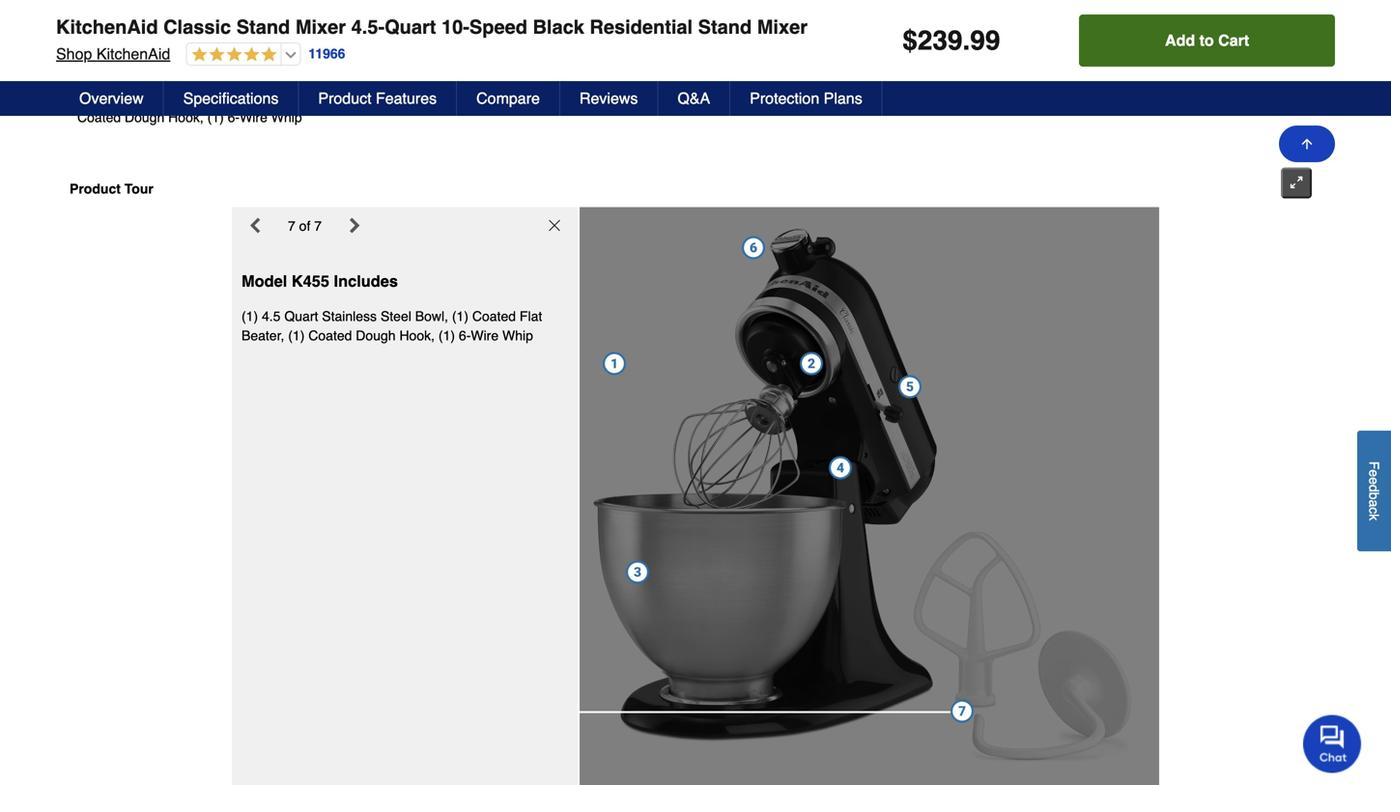 Task type: locate. For each thing, give the bounding box(es) containing it.
1 vertical spatial flat
[[520, 309, 542, 324]]

k455 for includes
[[292, 273, 329, 291]]

1 horizontal spatial beater,
[[382, 91, 425, 106]]

2 horizontal spatial quart
[[385, 16, 436, 38]]

0 horizontal spatial mixer
[[295, 16, 346, 38]]

0 horizontal spatial stand
[[236, 16, 290, 38]]

wire
[[240, 110, 267, 125], [471, 328, 499, 343]]

shop
[[56, 45, 92, 63]]

1 vertical spatial 6-
[[459, 328, 471, 343]]

1 vertical spatial hook,
[[399, 328, 435, 343]]

0 horizontal spatial stainless
[[158, 91, 213, 106]]

0 horizontal spatial whip
[[271, 110, 302, 125]]

flat inside (1) 4.5 quart stainless steel bowl, (1) coated flat beater, (1) coated dough hook, (1) 6-wire whip
[[520, 309, 542, 324]]

2 e from the top
[[1367, 477, 1382, 485]]

4.5 down shop kitchenaid
[[98, 91, 116, 106]]

quart
[[385, 16, 436, 38], [120, 91, 154, 106], [284, 309, 318, 324]]

1 horizontal spatial quart
[[284, 309, 318, 324]]

1 vertical spatial 4.5
[[262, 309, 281, 324]]

mixer up '11966'
[[295, 16, 346, 38]]

dough down includes
[[356, 328, 396, 343]]

0 vertical spatial 4.5
[[98, 91, 116, 106]]

overview button
[[60, 81, 164, 116]]

mixer
[[295, 16, 346, 38], [757, 16, 808, 38]]

e
[[1367, 470, 1382, 477], [1367, 477, 1382, 485]]

2 7 from the left
[[314, 218, 322, 234]]

0 vertical spatial k455
[[120, 67, 152, 82]]

k
[[1367, 514, 1382, 521]]

quart for 4.5-
[[385, 16, 436, 38]]

1 horizontal spatial hook,
[[399, 328, 435, 343]]

quart down model k455 includes
[[284, 309, 318, 324]]

1 horizontal spatial bowl,
[[415, 309, 448, 324]]

0 horizontal spatial 4.5
[[98, 91, 116, 106]]

0 horizontal spatial dough
[[125, 110, 165, 125]]

specifications
[[183, 89, 279, 107]]

model inside model k455 includes (1) 4.5 quart stainless steel bowl, (1) coated flat beater, (1) coated dough hook, (1) 6-wire whip
[[77, 67, 116, 82]]

product inside button
[[318, 89, 371, 107]]

1 vertical spatial wire
[[471, 328, 499, 343]]

1 vertical spatial k455
[[292, 273, 329, 291]]

steel down 4.8 stars image
[[216, 91, 247, 106]]

0 vertical spatial stainless
[[158, 91, 213, 106]]

0 vertical spatial 6-
[[228, 110, 240, 125]]

0 horizontal spatial steel
[[216, 91, 247, 106]]

k455 down shop kitchenaid
[[120, 67, 152, 82]]

0 horizontal spatial 7
[[288, 218, 295, 234]]

0 vertical spatial beater,
[[382, 91, 425, 106]]

0 vertical spatial flat
[[355, 91, 378, 106]]

0 vertical spatial quart
[[385, 16, 436, 38]]

1 horizontal spatial steel
[[381, 309, 411, 324]]

f e e d b a c k button
[[1357, 431, 1391, 551]]

kitchenaid
[[56, 16, 158, 38], [96, 45, 170, 63]]

1 horizontal spatial flat
[[520, 309, 542, 324]]

0 vertical spatial wire
[[240, 110, 267, 125]]

1 vertical spatial steel
[[381, 309, 411, 324]]

model
[[77, 67, 116, 82], [242, 273, 287, 291]]

quart inside model k455 includes (1) 4.5 quart stainless steel bowl, (1) coated flat beater, (1) coated dough hook, (1) 6-wire whip
[[120, 91, 154, 106]]

bowl,
[[251, 91, 284, 106], [415, 309, 448, 324]]

0 vertical spatial bowl,
[[251, 91, 284, 106]]

compare
[[476, 89, 540, 107]]

1 horizontal spatial whip
[[502, 328, 533, 343]]

bowl, inside (1) 4.5 quart stainless steel bowl, (1) coated flat beater, (1) coated dough hook, (1) 6-wire whip
[[415, 309, 448, 324]]

0 horizontal spatial bowl,
[[251, 91, 284, 106]]

features
[[376, 89, 437, 107]]

1 vertical spatial whip
[[502, 328, 533, 343]]

1 horizontal spatial 6-
[[459, 328, 471, 343]]

1 vertical spatial quart
[[120, 91, 154, 106]]

11966
[[308, 46, 345, 62]]

0 horizontal spatial 6-
[[228, 110, 240, 125]]

coated
[[308, 91, 352, 106], [77, 110, 121, 125], [472, 309, 516, 324], [308, 328, 352, 343]]

7 of 7
[[288, 218, 322, 234]]

0 vertical spatial product
[[318, 89, 371, 107]]

0 horizontal spatial wire
[[240, 110, 267, 125]]

product left tour
[[70, 181, 121, 197]]

b
[[1367, 492, 1382, 500]]

kitchenaid up shop kitchenaid
[[56, 16, 158, 38]]

1 horizontal spatial dough
[[356, 328, 396, 343]]

arrow up image
[[1299, 136, 1315, 152]]

mixer up protection
[[757, 16, 808, 38]]

dough
[[125, 110, 165, 125], [356, 328, 396, 343]]

whip
[[271, 110, 302, 125], [502, 328, 533, 343]]

0 vertical spatial whip
[[271, 110, 302, 125]]

0 vertical spatial dough
[[125, 110, 165, 125]]

1 horizontal spatial model
[[242, 273, 287, 291]]

1 vertical spatial beater,
[[242, 328, 284, 343]]

overview
[[79, 89, 144, 107]]

hook,
[[168, 110, 204, 125], [399, 328, 435, 343]]

product
[[318, 89, 371, 107], [70, 181, 121, 197]]

stand up q&a
[[698, 16, 752, 38]]

cart
[[1218, 31, 1249, 49]]

1 horizontal spatial 4.5
[[262, 309, 281, 324]]

k455 left includes
[[292, 273, 329, 291]]

tour
[[124, 181, 153, 197]]

(1)
[[77, 91, 94, 106], [288, 91, 304, 106], [428, 91, 445, 106], [207, 110, 224, 125], [242, 309, 258, 324], [452, 309, 469, 324], [288, 328, 305, 343], [439, 328, 455, 343]]

0 horizontal spatial quart
[[120, 91, 154, 106]]

beater, inside model k455 includes (1) 4.5 quart stainless steel bowl, (1) coated flat beater, (1) coated dough hook, (1) 6-wire whip
[[382, 91, 425, 106]]

7
[[288, 218, 295, 234], [314, 218, 322, 234]]

4.5
[[98, 91, 116, 106], [262, 309, 281, 324]]

1 vertical spatial bowl,
[[415, 309, 448, 324]]

stainless
[[158, 91, 213, 106], [322, 309, 377, 324]]

quart left 10-
[[385, 16, 436, 38]]

1 vertical spatial model
[[242, 273, 287, 291]]

0 horizontal spatial k455
[[120, 67, 152, 82]]

0 vertical spatial model
[[77, 67, 116, 82]]

1 vertical spatial dough
[[356, 328, 396, 343]]

whip inside (1) 4.5 quart stainless steel bowl, (1) coated flat beater, (1) coated dough hook, (1) 6-wire whip
[[502, 328, 533, 343]]

product down '11966'
[[318, 89, 371, 107]]

6-
[[228, 110, 240, 125], [459, 328, 471, 343]]

product for product tour
[[70, 181, 121, 197]]

steel inside model k455 includes (1) 4.5 quart stainless steel bowl, (1) coated flat beater, (1) coated dough hook, (1) 6-wire whip
[[216, 91, 247, 106]]

1 horizontal spatial stand
[[698, 16, 752, 38]]

0 vertical spatial steel
[[216, 91, 247, 106]]

model k455 includes (1) 4.5 quart stainless steel bowl, (1) coated flat beater, (1) coated dough hook, (1) 6-wire whip
[[77, 67, 445, 125]]

0 horizontal spatial model
[[77, 67, 116, 82]]

product features
[[318, 89, 437, 107]]

1 horizontal spatial wire
[[471, 328, 499, 343]]

beater,
[[382, 91, 425, 106], [242, 328, 284, 343]]

1 stand from the left
[[236, 16, 290, 38]]

flat
[[355, 91, 378, 106], [520, 309, 542, 324]]

includes
[[156, 67, 211, 82]]

4.5 down model k455 includes
[[262, 309, 281, 324]]

0 vertical spatial hook,
[[168, 110, 204, 125]]

99
[[970, 25, 1000, 56]]

beater, down model k455 includes
[[242, 328, 284, 343]]

f
[[1367, 461, 1382, 470]]

6- inside (1) 4.5 quart stainless steel bowl, (1) coated flat beater, (1) coated dough hook, (1) 6-wire whip
[[459, 328, 471, 343]]

1 horizontal spatial stainless
[[322, 309, 377, 324]]

protection plans
[[750, 89, 862, 107]]

7 left of
[[288, 218, 295, 234]]

1 vertical spatial stainless
[[322, 309, 377, 324]]

plans
[[824, 89, 862, 107]]

1 horizontal spatial 7
[[314, 218, 322, 234]]

dough inside model k455 includes (1) 4.5 quart stainless steel bowl, (1) coated flat beater, (1) coated dough hook, (1) 6-wire whip
[[125, 110, 165, 125]]

.
[[963, 25, 970, 56]]

1 mixer from the left
[[295, 16, 346, 38]]

quart down shop kitchenaid
[[120, 91, 154, 106]]

beater, down the kitchenaid classic stand mixer 4.5-quart 10-speed black residential stand mixer
[[382, 91, 425, 106]]

stainless inside model k455 includes (1) 4.5 quart stainless steel bowl, (1) coated flat beater, (1) coated dough hook, (1) 6-wire whip
[[158, 91, 213, 106]]

1 horizontal spatial mixer
[[757, 16, 808, 38]]

1 horizontal spatial product
[[318, 89, 371, 107]]

k455 inside model k455 includes (1) 4.5 quart stainless steel bowl, (1) coated flat beater, (1) coated dough hook, (1) 6-wire whip
[[120, 67, 152, 82]]

0 horizontal spatial hook,
[[168, 110, 204, 125]]

0 horizontal spatial beater,
[[242, 328, 284, 343]]

stand
[[236, 16, 290, 38], [698, 16, 752, 38]]

dough down overview
[[125, 110, 165, 125]]

7 right of
[[314, 218, 322, 234]]

specifications button
[[164, 81, 299, 116]]

2 vertical spatial quart
[[284, 309, 318, 324]]

$
[[903, 25, 918, 56]]

k455
[[120, 67, 152, 82], [292, 273, 329, 291]]

reviews
[[580, 89, 638, 107]]

4.5 inside model k455 includes (1) 4.5 quart stainless steel bowl, (1) coated flat beater, (1) coated dough hook, (1) 6-wire whip
[[98, 91, 116, 106]]

e up d
[[1367, 470, 1382, 477]]

steel down includes
[[381, 309, 411, 324]]

stand up 4.8 stars image
[[236, 16, 290, 38]]

steel
[[216, 91, 247, 106], [381, 309, 411, 324]]

1 vertical spatial product
[[70, 181, 121, 197]]

1 horizontal spatial k455
[[292, 273, 329, 291]]

0 horizontal spatial product
[[70, 181, 121, 197]]

k455 for includes
[[120, 67, 152, 82]]

e up b
[[1367, 477, 1382, 485]]

black
[[533, 16, 584, 38]]

includes
[[334, 273, 398, 291]]

0 horizontal spatial flat
[[355, 91, 378, 106]]

protection
[[750, 89, 819, 107]]

4.5-
[[351, 16, 385, 38]]

kitchenaid up overview
[[96, 45, 170, 63]]



Task type: vqa. For each thing, say whether or not it's contained in the screenshot.
top Quart
yes



Task type: describe. For each thing, give the bounding box(es) containing it.
beater, inside (1) 4.5 quart stainless steel bowl, (1) coated flat beater, (1) coated dough hook, (1) 6-wire whip
[[242, 328, 284, 343]]

stainless inside (1) 4.5 quart stainless steel bowl, (1) coated flat beater, (1) coated dough hook, (1) 6-wire whip
[[322, 309, 377, 324]]

product tour
[[70, 181, 153, 197]]

of
[[299, 218, 310, 234]]

to
[[1199, 31, 1214, 49]]

model k455 includes
[[242, 273, 398, 291]]

10-
[[441, 16, 469, 38]]

q&a
[[678, 89, 710, 107]]

quart inside (1) 4.5 quart stainless steel bowl, (1) coated flat beater, (1) coated dough hook, (1) 6-wire whip
[[284, 309, 318, 324]]

flat inside model k455 includes (1) 4.5 quart stainless steel bowl, (1) coated flat beater, (1) coated dough hook, (1) 6-wire whip
[[355, 91, 378, 106]]

hook, inside (1) 4.5 quart stainless steel bowl, (1) coated flat beater, (1) coated dough hook, (1) 6-wire whip
[[399, 328, 435, 343]]

add to cart button
[[1079, 14, 1335, 67]]

(1) 4.5 quart stainless steel bowl, (1) coated flat beater, (1) coated dough hook, (1) 6-wire whip
[[242, 309, 542, 343]]

q&a button
[[658, 81, 731, 116]]

shop kitchenaid
[[56, 45, 170, 63]]

wire inside model k455 includes (1) 4.5 quart stainless steel bowl, (1) coated flat beater, (1) coated dough hook, (1) 6-wire whip
[[240, 110, 267, 125]]

model for model k455 includes (1) 4.5 quart stainless steel bowl, (1) coated flat beater, (1) coated dough hook, (1) 6-wire whip
[[77, 67, 116, 82]]

whip inside model k455 includes (1) 4.5 quart stainless steel bowl, (1) coated flat beater, (1) coated dough hook, (1) 6-wire whip
[[271, 110, 302, 125]]

d
[[1367, 485, 1382, 492]]

compare button
[[457, 81, 560, 116]]

add to cart
[[1165, 31, 1249, 49]]

steel inside (1) 4.5 quart stainless steel bowl, (1) coated flat beater, (1) coated dough hook, (1) 6-wire whip
[[381, 309, 411, 324]]

add
[[1165, 31, 1195, 49]]

bowl, inside model k455 includes (1) 4.5 quart stainless steel bowl, (1) coated flat beater, (1) coated dough hook, (1) 6-wire whip
[[251, 91, 284, 106]]

f e e d b a c k
[[1367, 461, 1382, 521]]

4.8 stars image
[[187, 46, 277, 64]]

6- inside model k455 includes (1) 4.5 quart stainless steel bowl, (1) coated flat beater, (1) coated dough hook, (1) 6-wire whip
[[228, 110, 240, 125]]

2 mixer from the left
[[757, 16, 808, 38]]

chat invite button image
[[1303, 714, 1362, 773]]

0 vertical spatial kitchenaid
[[56, 16, 158, 38]]

c
[[1367, 507, 1382, 514]]

2 stand from the left
[[698, 16, 752, 38]]

a
[[1367, 500, 1382, 507]]

1 e from the top
[[1367, 470, 1382, 477]]

speed
[[469, 16, 527, 38]]

product features button
[[299, 81, 457, 116]]

1 vertical spatial kitchenaid
[[96, 45, 170, 63]]

product for product features
[[318, 89, 371, 107]]

reviews button
[[560, 81, 658, 116]]

quart for 4.5
[[120, 91, 154, 106]]

classic
[[163, 16, 231, 38]]

protection plans button
[[731, 81, 883, 116]]

$ 239 . 99
[[903, 25, 1000, 56]]

wire inside (1) 4.5 quart stainless steel bowl, (1) coated flat beater, (1) coated dough hook, (1) 6-wire whip
[[471, 328, 499, 343]]

model for model k455 includes
[[242, 273, 287, 291]]

hook, inside model k455 includes (1) 4.5 quart stainless steel bowl, (1) coated flat beater, (1) coated dough hook, (1) 6-wire whip
[[168, 110, 204, 125]]

kitchenaid classic stand mixer 4.5-quart 10-speed black residential stand mixer
[[56, 16, 808, 38]]

239
[[918, 25, 963, 56]]

residential
[[590, 16, 693, 38]]

dough inside (1) 4.5 quart stainless steel bowl, (1) coated flat beater, (1) coated dough hook, (1) 6-wire whip
[[356, 328, 396, 343]]

1 7 from the left
[[288, 218, 295, 234]]

4.5 inside (1) 4.5 quart stainless steel bowl, (1) coated flat beater, (1) coated dough hook, (1) 6-wire whip
[[262, 309, 281, 324]]



